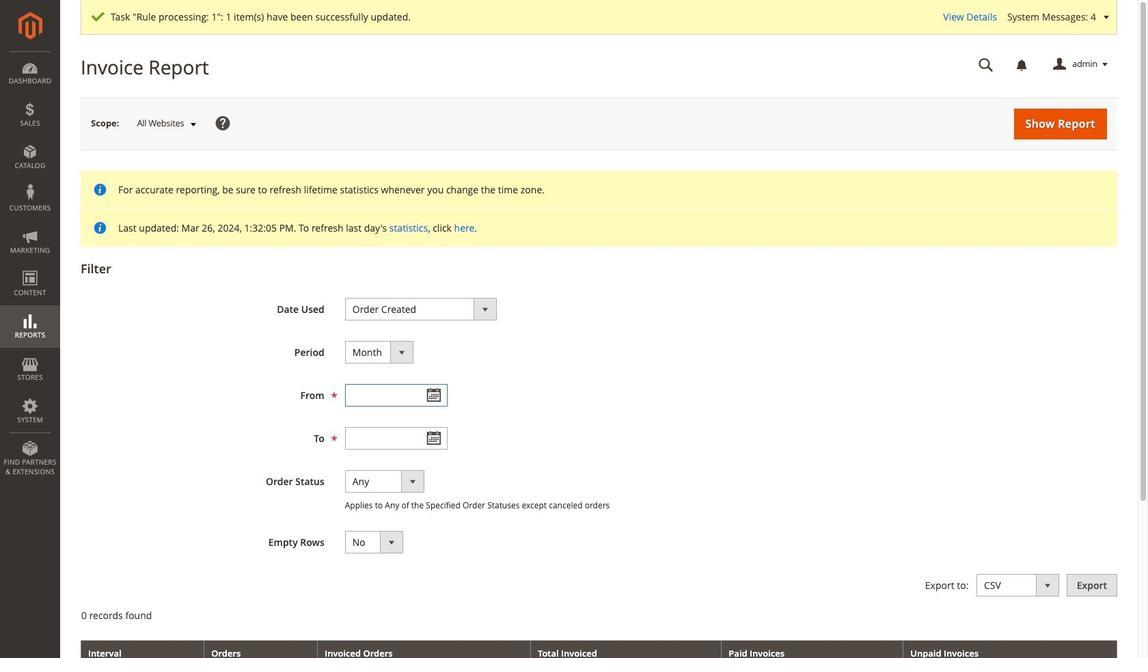 Task type: vqa. For each thing, say whether or not it's contained in the screenshot.
from text box
no



Task type: locate. For each thing, give the bounding box(es) containing it.
None text field
[[970, 53, 1004, 77]]

menu bar
[[0, 51, 60, 484]]

magento admin panel image
[[18, 12, 42, 40]]

None text field
[[345, 384, 448, 407], [345, 427, 448, 450], [345, 384, 448, 407], [345, 427, 448, 450]]



